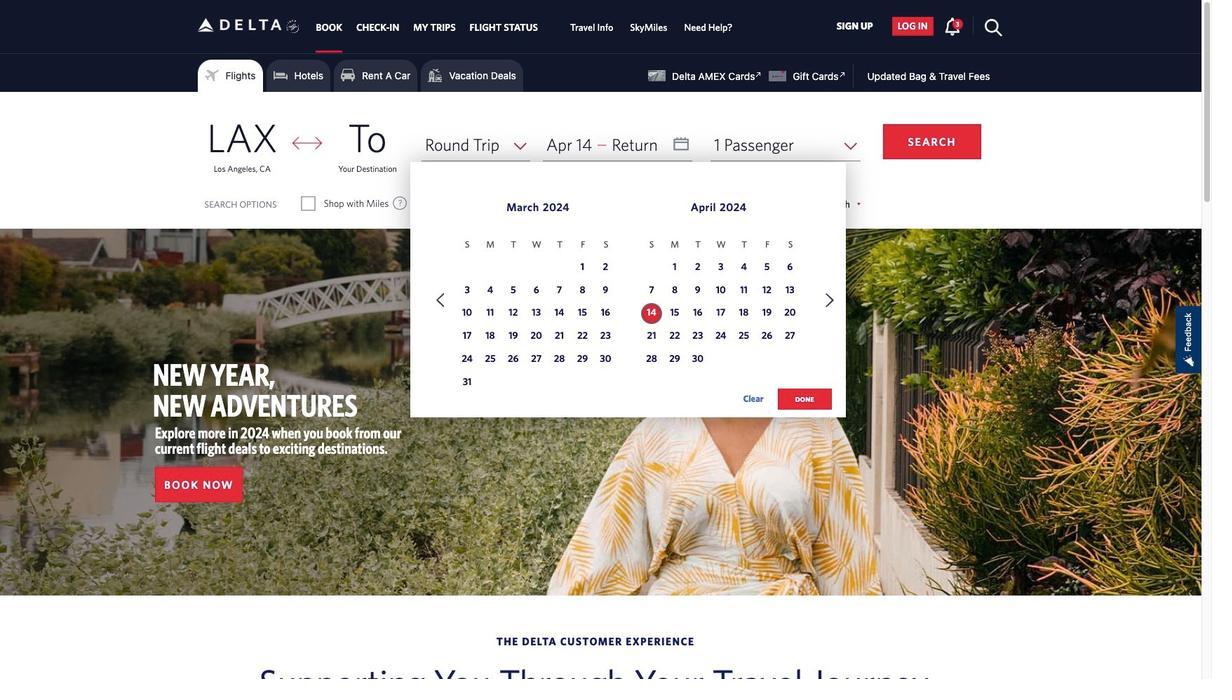 Task type: vqa. For each thing, say whether or not it's contained in the screenshot.
"TAB LIST"
yes



Task type: describe. For each thing, give the bounding box(es) containing it.
this link opens another site in a new window that may not follow the same accessibility policies as delta air lines. image
[[752, 68, 765, 81]]

calendar expanded, use arrow keys to select date application
[[410, 162, 846, 424]]

skyteam image
[[286, 5, 300, 49]]



Task type: locate. For each thing, give the bounding box(es) containing it.
this link opens another site in a new window that may not follow the same accessibility policies as delta air lines. image
[[836, 68, 849, 81]]

delta air lines image
[[197, 3, 282, 47]]

None checkbox
[[553, 196, 565, 210]]

None checkbox
[[302, 196, 315, 210]]

tab list
[[309, 0, 741, 53]]

None field
[[422, 128, 530, 161], [711, 128, 861, 161], [422, 128, 530, 161], [711, 128, 861, 161]]

None text field
[[543, 128, 693, 161]]

tab panel
[[0, 92, 1202, 424]]



